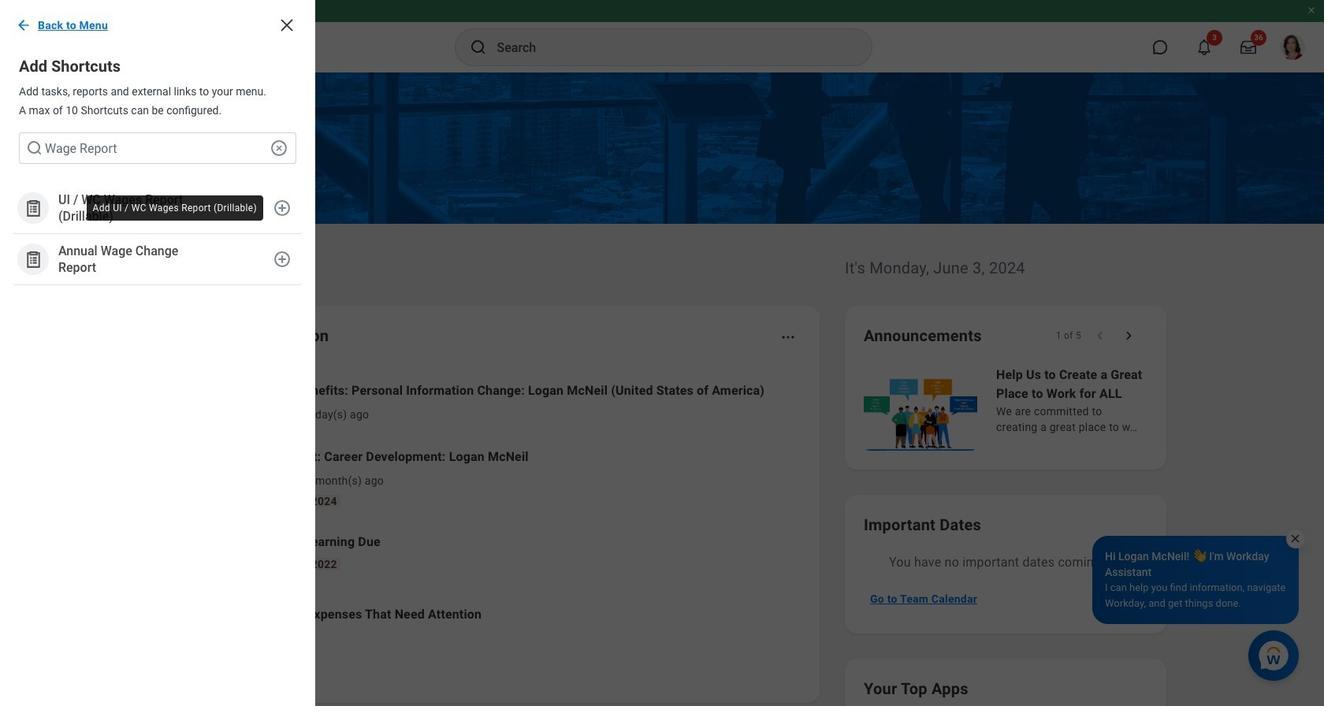 Task type: vqa. For each thing, say whether or not it's contained in the screenshot.
chevron right small icon
yes



Task type: describe. For each thing, give the bounding box(es) containing it.
0 horizontal spatial search image
[[25, 139, 44, 158]]

1 vertical spatial list
[[177, 369, 801, 646]]

0 vertical spatial search image
[[469, 38, 488, 57]]

1 vertical spatial x image
[[1290, 533, 1301, 545]]

plus circle image
[[273, 199, 292, 218]]

0 vertical spatial x image
[[277, 16, 296, 35]]

global navigation dialog
[[0, 0, 315, 706]]

Search field
[[19, 132, 296, 164]]

x circle image
[[270, 139, 288, 158]]

notifications large image
[[1197, 39, 1212, 55]]

close environment banner image
[[1307, 6, 1316, 15]]

0 vertical spatial list
[[0, 183, 315, 298]]

profile logan mcneil element
[[1271, 30, 1315, 65]]

inbox large image
[[1241, 39, 1256, 55]]



Task type: locate. For each thing, give the bounding box(es) containing it.
1 horizontal spatial x image
[[1290, 533, 1301, 545]]

clipboard image
[[23, 198, 43, 218], [23, 249, 43, 269]]

plus circle image
[[273, 250, 292, 269]]

2 clipboard image from the top
[[23, 249, 43, 269]]

arrow left image
[[16, 17, 32, 33]]

chevron left small image
[[1092, 328, 1108, 344]]

1 horizontal spatial search image
[[469, 38, 488, 57]]

1 clipboard image from the top
[[23, 198, 43, 218]]

clipboard image for plus circle icon
[[23, 249, 43, 269]]

0 horizontal spatial x image
[[277, 16, 296, 35]]

chevron right small image
[[1121, 328, 1137, 344]]

main content
[[0, 73, 1324, 706]]

search image
[[469, 38, 488, 57], [25, 139, 44, 158]]

1 vertical spatial search image
[[25, 139, 44, 158]]

list
[[0, 183, 315, 298], [177, 369, 801, 646]]

banner
[[0, 0, 1324, 73]]

clipboard image for plus circle image at top left
[[23, 198, 43, 218]]

status
[[1056, 329, 1081, 342]]

x image
[[277, 16, 296, 35], [1290, 533, 1301, 545]]

1 vertical spatial clipboard image
[[23, 249, 43, 269]]

0 vertical spatial clipboard image
[[23, 198, 43, 218]]



